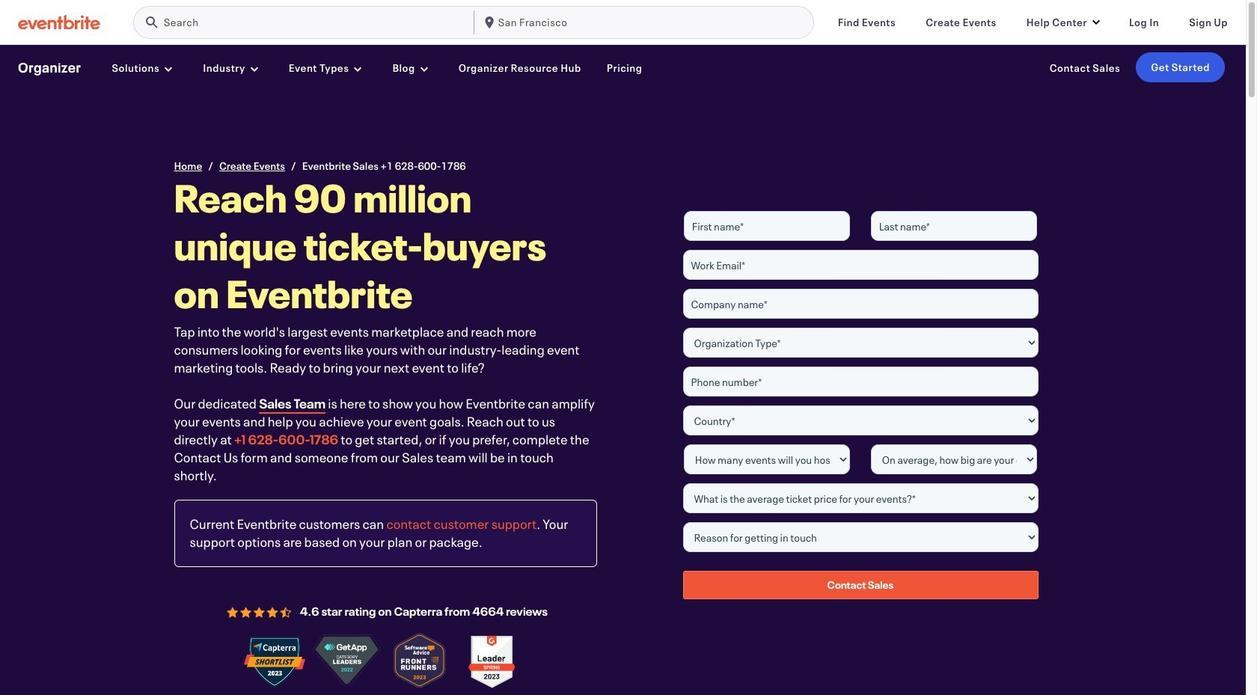 Task type: vqa. For each thing, say whether or not it's contained in the screenshot.
Date Picker Dialog alert dialog
no



Task type: describe. For each thing, give the bounding box(es) containing it.
Last name* text field
[[871, 211, 1038, 241]]

Company name* text field
[[683, 289, 1039, 319]]

sign up element
[[1190, 15, 1229, 30]]

find events element
[[838, 15, 896, 30]]

Phone number* telephone field
[[683, 367, 1039, 397]]

create events element
[[926, 15, 997, 30]]



Task type: locate. For each thing, give the bounding box(es) containing it.
First name* text field
[[684, 211, 851, 241]]

secondary organizer element
[[0, 45, 1247, 90]]

eventbrite image
[[18, 15, 100, 29]]

Work Email* email field
[[683, 250, 1039, 280]]

None submit
[[683, 571, 1039, 600]]

log in element
[[1130, 15, 1160, 30]]



